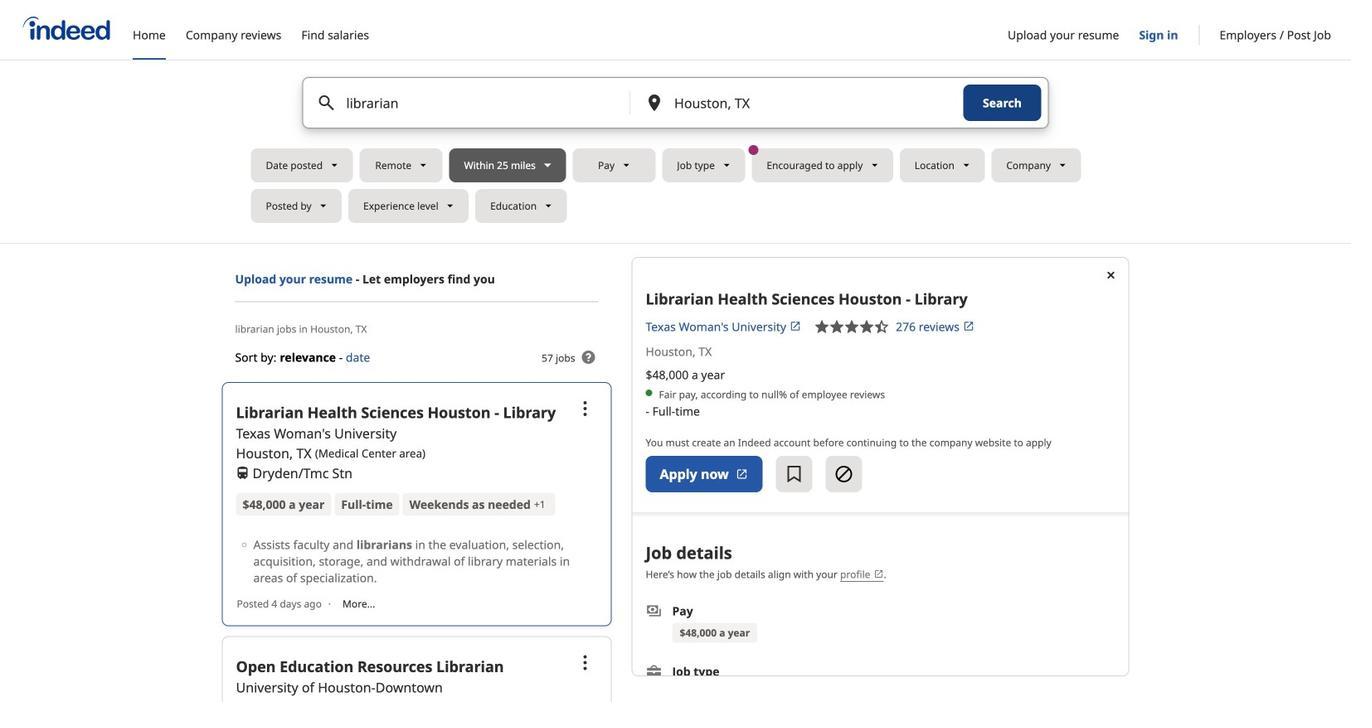 Task type: locate. For each thing, give the bounding box(es) containing it.
job preferences (opens in a new window) image
[[874, 569, 884, 579]]

4.4 out of 5 stars image
[[815, 317, 889, 337]]

Edit location text field
[[671, 78, 930, 128]]

save this job image
[[784, 464, 804, 484]]

not interested image
[[834, 464, 854, 484]]

transit information image
[[236, 463, 249, 479]]

help icon image
[[578, 348, 598, 367]]

None search field
[[251, 77, 1100, 230]]



Task type: vqa. For each thing, say whether or not it's contained in the screenshot.
search: Job title, keywords, or company text box
yes



Task type: describe. For each thing, give the bounding box(es) containing it.
search: Job title, keywords, or company text field
[[343, 78, 602, 128]]

close job details image
[[1101, 265, 1121, 285]]

job actions for open education resources librarian is collapsed image
[[575, 653, 595, 673]]

apply now (opens in a new tab) image
[[735, 468, 749, 481]]

4.4 out of 5 stars. link to 276 reviews company ratings (opens in a new tab) image
[[963, 321, 974, 332]]

job actions for librarian health sciences houston - library is collapsed image
[[575, 399, 595, 419]]

texas woman's university (opens in a new tab) image
[[790, 321, 801, 332]]



